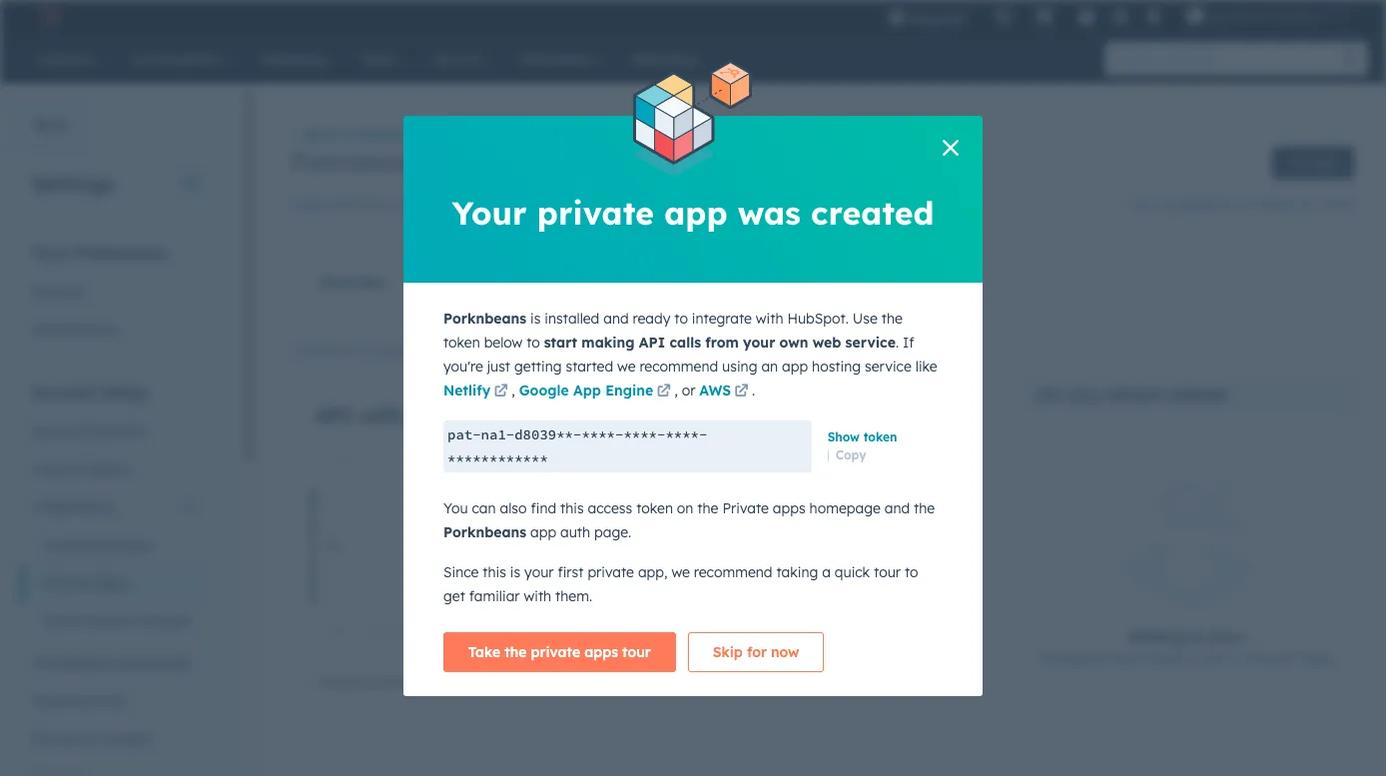 Task type: describe. For each thing, give the bounding box(es) containing it.
tour inside since this is your first private app, we recommend taking a quick tour to get familiar with them.
[[874, 564, 901, 582]]

porknbeans inside you can also find this access token on the private apps homepage and the porknbeans app auth page.
[[444, 524, 527, 542]]

privacy
[[32, 730, 80, 748]]

users & teams link
[[20, 451, 209, 489]]

app
[[573, 382, 601, 400]]

take the private apps tour
[[469, 643, 651, 661]]

app inside . if you're just getting started we recommend using an app hosting service like
[[782, 358, 808, 376]]

app,
[[638, 564, 668, 582]]

marketplace downloads
[[32, 654, 191, 672]]

tour inside button
[[623, 643, 651, 661]]

general
[[32, 283, 83, 301]]

. for .
[[752, 382, 756, 400]]

upgrade
[[911, 10, 967, 26]]

crm
[[392, 196, 423, 214]]

d8039**-
[[515, 426, 582, 444]]

tracking
[[32, 692, 88, 710]]

& for users
[[73, 461, 83, 479]]

Search HubSpot search field
[[1106, 42, 1351, 76]]

7 inside nothing to show. porknbeans hasn't had any errors in the past 7 days.
[[1297, 652, 1303, 667]]

api calls
[[315, 403, 404, 428]]

overview for overview
[[320, 274, 385, 292]]

service inside . if you're just getting started we recommend using an app hosting service like
[[865, 358, 912, 376]]

0 vertical spatial your
[[743, 334, 776, 352]]

for for application
[[370, 196, 388, 214]]

october
[[1243, 196, 1296, 214]]

your for your preferences
[[32, 243, 69, 263]]

created
[[811, 193, 935, 233]]

the inside 'is installed and ready to integrate with hubspot. use the token below to'
[[882, 310, 903, 328]]

just
[[487, 358, 511, 376]]

account defaults
[[32, 423, 145, 441]]

private apps link
[[20, 565, 209, 602]]

private apps
[[44, 575, 128, 593]]

email
[[44, 612, 81, 630]]

notifications link
[[20, 311, 209, 349]]

back link
[[0, 106, 81, 146]]

help image
[[1079, 9, 1097, 27]]

token inside you can also find this access token on the private apps homepage and the porknbeans app auth page.
[[637, 500, 673, 518]]

overview of activity for the last 7 days
[[291, 342, 544, 360]]

marketplaces button
[[1025, 0, 1067, 32]]

your for your private app was created
[[452, 193, 527, 233]]

your preferences
[[32, 243, 167, 263]]

notifications
[[32, 321, 117, 339]]

quick
[[835, 564, 870, 582]]

show token copy
[[828, 430, 898, 463]]

days.
[[1306, 652, 1336, 667]]

interactive chart image
[[291, 452, 989, 695]]

users
[[32, 461, 69, 479]]

start
[[544, 334, 578, 352]]

getting
[[515, 358, 562, 376]]

days
[[513, 342, 544, 360]]

account for account defaults
[[32, 423, 86, 441]]

to up the "getting"
[[527, 334, 540, 352]]

app inside you can also find this access token on the private apps homepage and the porknbeans app auth page.
[[531, 524, 557, 542]]

the up since this is your first private app, we recommend taking a quick tour to get familiar with them.
[[698, 500, 719, 518]]

can
[[472, 500, 496, 518]]

code
[[92, 692, 126, 710]]

familiar
[[469, 588, 520, 605]]

to right ready
[[675, 310, 688, 328]]

aws link
[[700, 381, 752, 405]]

upgrade image
[[889, 9, 907, 27]]

last
[[1129, 196, 1157, 214]]

installed
[[545, 310, 600, 328]]

hubspot image
[[36, 4, 60, 28]]

auth link
[[413, 259, 501, 307]]

2
[[1324, 8, 1331, 24]]

private inside account setup 'element'
[[44, 575, 90, 593]]

is inside since this is your first private app, we recommend taking a quick tour to get familiar with them.
[[510, 564, 521, 582]]

private right the all at the top of page
[[374, 127, 417, 142]]

apps inside you can also find this access token on the private apps homepage and the porknbeans app auth page.
[[773, 500, 806, 518]]

1 horizontal spatial for
[[427, 342, 445, 360]]

general link
[[20, 273, 209, 311]]

copy button
[[836, 447, 867, 465]]

back to all private apps link
[[291, 127, 450, 142]]

************
[[448, 450, 548, 468]]

2 ****- from the left
[[624, 426, 666, 444]]

menu containing apoptosis studios 2
[[875, 0, 1363, 32]]

calling icon image
[[995, 8, 1013, 26]]

apps for connected apps
[[119, 537, 152, 555]]

consent
[[98, 730, 152, 748]]

nothing to show. porknbeans hasn't had any errors in the past 7 days.
[[1040, 629, 1336, 667]]

you
[[444, 500, 468, 518]]

application
[[291, 196, 366, 214]]

2023
[[1324, 196, 1355, 214]]

0 horizontal spatial apps
[[420, 127, 450, 142]]

0 vertical spatial service
[[846, 334, 896, 352]]

api for api calls
[[315, 403, 352, 428]]

pat-
[[448, 426, 481, 444]]

skip for now
[[713, 643, 800, 661]]

your private app was created dialog
[[404, 60, 983, 696]]

all
[[355, 127, 370, 142]]

from
[[706, 334, 739, 352]]

show
[[828, 430, 860, 445]]

recommend inside . if you're just getting started we recommend using an app hosting service like
[[640, 358, 719, 376]]

web
[[813, 334, 842, 352]]

started
[[566, 358, 614, 376]]

or
[[682, 382, 696, 400]]

integrations
[[32, 499, 114, 517]]

ready
[[633, 310, 671, 328]]

app inside button
[[1316, 155, 1338, 170]]

last changed on october 30, 2023
[[1129, 196, 1355, 214]]

call
[[1068, 387, 1104, 405]]

edit
[[1290, 155, 1312, 170]]

edit app
[[1290, 155, 1338, 170]]

teams
[[87, 461, 129, 479]]

defaults
[[90, 423, 145, 441]]

0 vertical spatial 7
[[502, 342, 509, 360]]

nothing
[[1129, 629, 1186, 647]]

netlify
[[444, 382, 491, 400]]

apps for private apps
[[94, 575, 128, 593]]

if
[[903, 334, 915, 352]]

porknbeans inside nothing to show. porknbeans hasn't had any errors in the past 7 days.
[[1040, 652, 1107, 667]]

0 vertical spatial errors
[[1170, 387, 1228, 405]]

access
[[588, 500, 633, 518]]

notifications image
[[1145, 9, 1163, 27]]

app left was
[[665, 193, 728, 233]]

link opens in a new window image for aws
[[735, 381, 749, 405]]

the left last
[[449, 342, 470, 360]]

google
[[519, 382, 569, 400]]

close image
[[943, 140, 959, 156]]

your private app was created
[[452, 193, 935, 233]]

. for . if you're just getting started we recommend using an app hosting service like
[[896, 334, 899, 352]]

search button
[[1335, 42, 1369, 76]]

auth
[[442, 274, 473, 292]]

apps inside button
[[585, 643, 618, 661]]

a
[[823, 564, 831, 582]]

connected
[[44, 537, 115, 555]]

recommend inside since this is your first private app, we recommend taking a quick tour to get familiar with them.
[[694, 564, 773, 582]]

private inside since this is your first private app, we recommend taking a quick tour to get familiar with them.
[[588, 564, 634, 582]]

link opens in a new window image for netlify
[[494, 381, 508, 405]]

since
[[444, 564, 479, 582]]

now
[[771, 643, 800, 661]]

hasn't
[[1111, 652, 1144, 667]]

take the private apps tour button
[[444, 632, 676, 672]]

is inside 'is installed and ready to integrate with hubspot. use the token below to'
[[531, 310, 541, 328]]

0 horizontal spatial calls
[[358, 403, 404, 428]]

integrate
[[692, 310, 752, 328]]



Task type: vqa. For each thing, say whether or not it's contained in the screenshot.
Apoptosis Studios 2 "popup button"
yes



Task type: locate. For each thing, give the bounding box(es) containing it.
. down the using
[[752, 382, 756, 400]]

1 horizontal spatial this
[[561, 500, 584, 518]]

1 vertical spatial for
[[427, 342, 445, 360]]

navigation containing overview
[[291, 258, 590, 308]]

1 account from the top
[[32, 383, 97, 403]]

apps right the all at the top of page
[[420, 127, 450, 142]]

privacy & consent
[[32, 730, 152, 748]]

1 horizontal spatial your
[[743, 334, 776, 352]]

show.
[[1209, 629, 1247, 647]]

apps down them.
[[585, 643, 618, 661]]

your
[[452, 193, 527, 233], [32, 243, 69, 263]]

private down them.
[[531, 643, 581, 661]]

errors left in
[[1197, 652, 1230, 667]]

preferences
[[74, 243, 167, 263]]

0 vertical spatial overview
[[320, 274, 385, 292]]

link opens in a new window image for netlify
[[494, 385, 508, 400]]

netlify link
[[444, 381, 512, 405]]

& inside privacy & consent link
[[84, 730, 94, 748]]

, left or
[[675, 382, 678, 400]]

1 horizontal spatial &
[[84, 730, 94, 748]]

since this is your first private app, we recommend taking a quick tour to get familiar with them.
[[444, 564, 919, 605]]

1 vertical spatial we
[[672, 564, 690, 582]]

1 vertical spatial is
[[510, 564, 521, 582]]

. if you're just getting started we recommend using an app hosting service like
[[444, 334, 938, 376]]

we right app,
[[672, 564, 690, 582]]

account for account setup
[[32, 383, 97, 403]]

your up an
[[743, 334, 776, 352]]

0 horizontal spatial back
[[33, 116, 68, 134]]

1 vertical spatial service
[[865, 358, 912, 376]]

settings link
[[1109, 5, 1134, 26]]

1 horizontal spatial apps
[[585, 643, 618, 661]]

2 horizontal spatial api
[[1037, 387, 1064, 405]]

privacy & consent link
[[20, 720, 209, 758]]

1 vertical spatial on
[[677, 500, 694, 518]]

1 horizontal spatial on
[[1222, 196, 1239, 214]]

0 horizontal spatial tour
[[623, 643, 651, 661]]

google app engine
[[519, 382, 654, 400]]

this inside you can also find this access token on the private apps homepage and the porknbeans app auth page.
[[561, 500, 584, 518]]

porknbeans down can
[[444, 524, 527, 542]]

recommend
[[640, 358, 719, 376], [694, 564, 773, 582]]

with inside 'is installed and ready to integrate with hubspot. use the token below to'
[[756, 310, 784, 328]]

1 horizontal spatial ,
[[675, 382, 678, 400]]

illustration of 3-dimensional cubes combining which represent an integration. image
[[633, 60, 753, 177]]

apoptosis
[[1209, 8, 1271, 24]]

on right access
[[677, 500, 694, 518]]

in
[[1233, 652, 1243, 667]]

with up own
[[756, 310, 784, 328]]

for inside button
[[747, 643, 767, 661]]

engine
[[606, 382, 654, 400]]

is installed and ready to integrate with hubspot. use the token below to
[[444, 310, 903, 352]]

link opens in a new window image down the just
[[494, 385, 508, 400]]

and inside 'is installed and ready to integrate with hubspot. use the token below to'
[[604, 310, 629, 328]]

private up logs on the left top of page
[[537, 193, 654, 233]]

link opens in a new window image for google app engine
[[657, 381, 671, 405]]

link opens in a new window image
[[494, 385, 508, 400], [657, 385, 671, 400]]

and up making
[[604, 310, 629, 328]]

0 horizontal spatial and
[[604, 310, 629, 328]]

back for back
[[33, 116, 68, 134]]

0 horizontal spatial this
[[483, 564, 507, 582]]

0 vertical spatial with
[[756, 310, 784, 328]]

0 vertical spatial and
[[604, 310, 629, 328]]

using
[[723, 358, 758, 376]]

1 vertical spatial apps
[[94, 575, 128, 593]]

app down "find"
[[531, 524, 557, 542]]

making
[[582, 334, 635, 352]]

0 vertical spatial tour
[[874, 564, 901, 582]]

private
[[374, 127, 417, 142], [537, 193, 654, 233], [588, 564, 634, 582], [531, 643, 581, 661]]

account setup
[[32, 383, 148, 403]]

overview left of
[[291, 342, 353, 360]]

0 vertical spatial calls
[[670, 334, 701, 352]]

notifications button
[[1137, 0, 1171, 32]]

your preferences element
[[20, 242, 209, 349]]

for right activity
[[427, 342, 445, 360]]

search image
[[1345, 52, 1359, 66]]

back
[[33, 116, 68, 134], [306, 127, 336, 142]]

with left them.
[[524, 588, 552, 605]]

0 horizontal spatial is
[[510, 564, 521, 582]]

edit app button
[[1273, 147, 1355, 179]]

na1-
[[481, 426, 515, 444]]

0 vertical spatial we
[[618, 358, 636, 376]]

service
[[846, 334, 896, 352], [865, 358, 912, 376]]

1 vertical spatial and
[[885, 500, 910, 518]]

token right access
[[637, 500, 673, 518]]

studios
[[1274, 8, 1320, 24]]

. left if
[[896, 334, 899, 352]]

start making api calls from your own web service
[[544, 334, 896, 352]]

use
[[853, 310, 878, 328]]

& right users
[[73, 461, 83, 479]]

api inside your private app was created dialog
[[639, 334, 666, 352]]

& right the privacy
[[84, 730, 94, 748]]

7 right last
[[502, 342, 509, 360]]

marketplaces image
[[1037, 9, 1055, 27]]

0 vertical spatial on
[[1222, 196, 1239, 214]]

with
[[756, 310, 784, 328], [524, 588, 552, 605]]

the right use
[[882, 310, 903, 328]]

1 horizontal spatial private
[[723, 500, 769, 518]]

marketplace
[[32, 654, 114, 672]]

any
[[1173, 652, 1194, 667]]

calls left the from
[[670, 334, 701, 352]]

account up account defaults
[[32, 383, 97, 403]]

email service provider
[[44, 612, 192, 630]]

overview link
[[292, 259, 413, 307]]

and right 'homepage'
[[885, 500, 910, 518]]

account
[[32, 383, 97, 403], [32, 423, 86, 441]]

1 vertical spatial recommend
[[694, 564, 773, 582]]

1 horizontal spatial token
[[637, 500, 673, 518]]

porknbeans
[[291, 147, 424, 177], [444, 310, 527, 328], [444, 524, 527, 542], [1040, 652, 1107, 667]]

1 ****- from the left
[[582, 426, 624, 444]]

0 vertical spatial apps
[[119, 537, 152, 555]]

to up any
[[1190, 629, 1204, 647]]

private
[[723, 500, 769, 518], [44, 575, 90, 593]]

. inside . if you're just getting started we recommend using an app hosting service like
[[896, 334, 899, 352]]

0 vertical spatial apps
[[420, 127, 450, 142]]

1 vertical spatial overview
[[291, 342, 353, 360]]

private down page.
[[588, 564, 634, 582]]

0 horizontal spatial token
[[444, 334, 480, 352]]

calls inside your private app was created dialog
[[670, 334, 701, 352]]

and
[[604, 310, 629, 328], [885, 500, 910, 518]]

for left the now
[[747, 643, 767, 661]]

the right 'homepage'
[[914, 500, 935, 518]]

0 horizontal spatial ,
[[512, 382, 519, 400]]

, for , or
[[675, 382, 678, 400]]

1 vertical spatial private
[[44, 575, 90, 593]]

we inside since this is your first private app, we recommend taking a quick tour to get familiar with them.
[[672, 564, 690, 582]]

your up general
[[32, 243, 69, 263]]

0 vertical spatial this
[[561, 500, 584, 518]]

0 horizontal spatial for
[[370, 196, 388, 214]]

of
[[356, 342, 370, 360]]

1 vertical spatial your
[[32, 243, 69, 263]]

0 horizontal spatial your
[[32, 243, 69, 263]]

auth
[[561, 524, 591, 542]]

link opens in a new window image inside "google app engine" 'link'
[[657, 385, 671, 400]]

2 vertical spatial apps
[[585, 643, 618, 661]]

the right take
[[505, 643, 527, 661]]

****- down engine
[[624, 426, 666, 444]]

your up auth
[[452, 193, 527, 233]]

2 , from the left
[[675, 382, 678, 400]]

0 vertical spatial for
[[370, 196, 388, 214]]

0 horizontal spatial link opens in a new window image
[[494, 385, 508, 400]]

your
[[743, 334, 776, 352], [525, 564, 554, 582]]

last
[[474, 342, 498, 360]]

0 vertical spatial &
[[73, 461, 83, 479]]

settings image
[[1112, 8, 1130, 26]]

your inside dialog
[[452, 193, 527, 233]]

1 vertical spatial account
[[32, 423, 86, 441]]

1 vertical spatial this
[[483, 564, 507, 582]]

30,
[[1300, 196, 1320, 214]]

0 vertical spatial .
[[896, 334, 899, 352]]

apoptosis studios 2 button
[[1175, 0, 1361, 32]]

1 horizontal spatial .
[[896, 334, 899, 352]]

0 vertical spatial recommend
[[640, 358, 719, 376]]

apps left 'homepage'
[[773, 500, 806, 518]]

logs link
[[501, 259, 589, 307]]

page.
[[594, 524, 632, 542]]

and inside you can also find this access token on the private apps homepage and the porknbeans app auth page.
[[885, 500, 910, 518]]

back left the all at the top of page
[[306, 127, 336, 142]]

for for skip
[[747, 643, 767, 661]]

0 horizontal spatial .
[[752, 382, 756, 400]]

0 horizontal spatial with
[[524, 588, 552, 605]]

connected apps
[[44, 537, 152, 555]]

2 account from the top
[[32, 423, 86, 441]]

is up the familiar
[[510, 564, 521, 582]]

7 right past
[[1297, 652, 1303, 667]]

we up engine
[[618, 358, 636, 376]]

2 horizontal spatial apps
[[773, 500, 806, 518]]

1 horizontal spatial back
[[306, 127, 336, 142]]

.
[[896, 334, 899, 352], [752, 382, 756, 400]]

on inside you can also find this access token on the private apps homepage and the porknbeans app auth page.
[[677, 500, 694, 518]]

service down if
[[865, 358, 912, 376]]

downloads
[[118, 654, 191, 672]]

0 horizontal spatial &
[[73, 461, 83, 479]]

errors right "recent"
[[1170, 387, 1228, 405]]

take
[[469, 643, 501, 661]]

to inside nothing to show. porknbeans hasn't had any errors in the past 7 days.
[[1190, 629, 1204, 647]]

menu
[[875, 0, 1363, 32]]

1 horizontal spatial is
[[531, 310, 541, 328]]

had
[[1148, 652, 1170, 667]]

0 vertical spatial is
[[531, 310, 541, 328]]

0 horizontal spatial your
[[525, 564, 554, 582]]

link opens in a new window image left , or
[[657, 385, 671, 400]]

recommend left taking
[[694, 564, 773, 582]]

provider
[[137, 612, 192, 630]]

0 vertical spatial private
[[723, 500, 769, 518]]

1 horizontal spatial tour
[[874, 564, 901, 582]]

1 vertical spatial apps
[[773, 500, 806, 518]]

overview for overview of activity for the last 7 days
[[291, 342, 353, 360]]

0 horizontal spatial 7
[[502, 342, 509, 360]]

****- down "google app engine" 'link'
[[582, 426, 624, 444]]

link opens in a new window image inside netlify "link"
[[494, 385, 508, 400]]

, or
[[675, 382, 700, 400]]

this up the familiar
[[483, 564, 507, 582]]

the right in
[[1247, 652, 1265, 667]]

, for ,
[[512, 382, 519, 400]]

1 horizontal spatial 7
[[1297, 652, 1303, 667]]

apps up the "service"
[[94, 575, 128, 593]]

0 horizontal spatial on
[[677, 500, 694, 518]]

1 vertical spatial with
[[524, 588, 552, 605]]

tour
[[874, 564, 901, 582], [623, 643, 651, 661]]

tara schultz image
[[1187, 7, 1205, 25]]

errors inside nothing to show. porknbeans hasn't had any errors in the past 7 days.
[[1197, 652, 1230, 667]]

1 vertical spatial calls
[[358, 403, 404, 428]]

2 link opens in a new window image from the left
[[657, 385, 671, 400]]

is
[[531, 310, 541, 328], [510, 564, 521, 582]]

back to all private apps
[[306, 127, 450, 142]]

back up the settings
[[33, 116, 68, 134]]

apps up private apps link
[[119, 537, 152, 555]]

hubspot link
[[24, 4, 75, 28]]

you can also find this access token on the private apps homepage and the porknbeans app auth page.
[[444, 500, 935, 542]]

0 vertical spatial token
[[444, 334, 480, 352]]

tour right quick
[[874, 564, 901, 582]]

api call recent errors
[[1037, 387, 1228, 405]]

2 vertical spatial for
[[747, 643, 767, 661]]

1 vertical spatial errors
[[1197, 652, 1230, 667]]

0 horizontal spatial api
[[315, 403, 352, 428]]

1 horizontal spatial we
[[672, 564, 690, 582]]

, down the "getting"
[[512, 382, 519, 400]]

email service provider link
[[20, 602, 209, 640]]

2 vertical spatial token
[[637, 500, 673, 518]]

7
[[502, 342, 509, 360], [1297, 652, 1303, 667]]

1 vertical spatial token
[[864, 430, 898, 445]]

past
[[1268, 652, 1293, 667]]

recent
[[1109, 387, 1166, 405]]

account up users
[[32, 423, 86, 441]]

1 vertical spatial your
[[525, 564, 554, 582]]

also
[[500, 500, 527, 518]]

porknbeans down the all at the top of page
[[291, 147, 424, 177]]

get
[[444, 588, 465, 605]]

& inside users & teams link
[[73, 461, 83, 479]]

token up copy
[[864, 430, 898, 445]]

overview up of
[[320, 274, 385, 292]]

1 horizontal spatial link opens in a new window image
[[657, 385, 671, 400]]

1 horizontal spatial api
[[639, 334, 666, 352]]

api for api call recent errors
[[1037, 387, 1064, 405]]

2 horizontal spatial for
[[747, 643, 767, 661]]

2 horizontal spatial token
[[864, 430, 898, 445]]

1 vertical spatial tour
[[623, 643, 651, 661]]

1 vertical spatial 7
[[1297, 652, 1303, 667]]

& for privacy
[[84, 730, 94, 748]]

google app engine link
[[519, 381, 675, 405]]

on left october
[[1222, 196, 1239, 214]]

porknbeans up below at the left top of page
[[444, 310, 527, 328]]

app down own
[[782, 358, 808, 376]]

service down use
[[846, 334, 896, 352]]

connected apps link
[[20, 527, 209, 565]]

logs
[[530, 274, 561, 292]]

navigation
[[291, 258, 590, 308]]

private left 'homepage'
[[723, 500, 769, 518]]

token inside the show token copy
[[864, 430, 898, 445]]

with inside since this is your first private app, we recommend taking a quick tour to get familiar with them.
[[524, 588, 552, 605]]

recommend up , or
[[640, 358, 719, 376]]

your inside since this is your first private app, we recommend taking a quick tour to get familiar with them.
[[525, 564, 554, 582]]

1 vertical spatial &
[[84, 730, 94, 748]]

app right the edit
[[1316, 155, 1338, 170]]

token up you're
[[444, 334, 480, 352]]

calls down activity
[[358, 403, 404, 428]]

find
[[531, 500, 557, 518]]

1 , from the left
[[512, 382, 519, 400]]

overview inside navigation
[[320, 274, 385, 292]]

1 horizontal spatial and
[[885, 500, 910, 518]]

menu item
[[981, 0, 985, 32]]

to inside since this is your first private app, we recommend taking a quick tour to get familiar with them.
[[905, 564, 919, 582]]

link opens in a new window image
[[494, 381, 508, 405], [657, 381, 671, 405], [735, 381, 749, 405], [735, 385, 749, 400]]

own
[[780, 334, 809, 352]]

taking
[[777, 564, 819, 582]]

link opens in a new window image for google app engine
[[657, 385, 671, 400]]

this up auth in the left of the page
[[561, 500, 584, 518]]

1 horizontal spatial with
[[756, 310, 784, 328]]

0 horizontal spatial private
[[44, 575, 90, 593]]

is up days
[[531, 310, 541, 328]]

3 ****- from the left
[[666, 426, 708, 444]]

0 vertical spatial your
[[452, 193, 527, 233]]

homepage
[[810, 500, 881, 518]]

we inside . if you're just getting started we recommend using an app hosting service like
[[618, 358, 636, 376]]

account inside "link"
[[32, 423, 86, 441]]

for left crm
[[370, 196, 388, 214]]

to left the all at the top of page
[[339, 127, 352, 142]]

below
[[484, 334, 523, 352]]

to right quick
[[905, 564, 919, 582]]

0 vertical spatial account
[[32, 383, 97, 403]]

account setup element
[[20, 382, 209, 776]]

hubspot.
[[788, 310, 849, 328]]

tour down since this is your first private app, we recommend taking a quick tour to get familiar with them.
[[623, 643, 651, 661]]

activity
[[374, 342, 423, 360]]

link opens in a new window image inside aws link
[[735, 385, 749, 400]]

1 horizontal spatial calls
[[670, 334, 701, 352]]

skip
[[713, 643, 743, 661]]

back for back to all private apps
[[306, 127, 336, 142]]

private inside button
[[531, 643, 581, 661]]

1 horizontal spatial your
[[452, 193, 527, 233]]

token inside 'is installed and ready to integrate with hubspot. use the token below to'
[[444, 334, 480, 352]]

app
[[1316, 155, 1338, 170], [665, 193, 728, 233], [782, 358, 808, 376], [531, 524, 557, 542]]

the inside button
[[505, 643, 527, 661]]

your left first
[[525, 564, 554, 582]]

****- down , or
[[666, 426, 708, 444]]

calls
[[670, 334, 701, 352], [358, 403, 404, 428]]

private inside you can also find this access token on the private apps homepage and the porknbeans app auth page.
[[723, 500, 769, 518]]

this inside since this is your first private app, we recommend taking a quick tour to get familiar with them.
[[483, 564, 507, 582]]

porknbeans left the hasn't at the bottom right of the page
[[1040, 652, 1107, 667]]

private up email
[[44, 575, 90, 593]]

1 vertical spatial .
[[752, 382, 756, 400]]

0 horizontal spatial we
[[618, 358, 636, 376]]

the inside nothing to show. porknbeans hasn't had any errors in the past 7 days.
[[1247, 652, 1265, 667]]

1 link opens in a new window image from the left
[[494, 385, 508, 400]]



